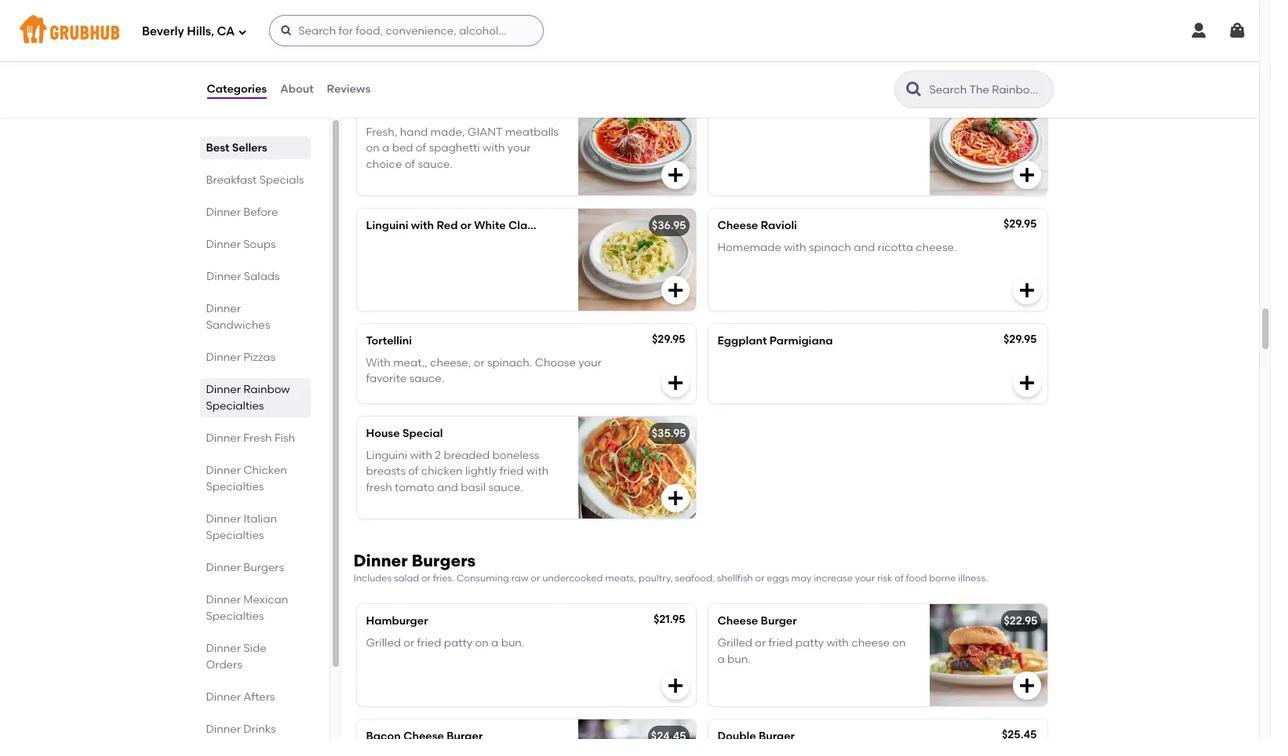 Task type: locate. For each thing, give the bounding box(es) containing it.
dinner for dinner italian specialties
[[206, 513, 241, 526]]

breakfast
[[206, 174, 257, 187]]

burger
[[761, 615, 797, 628]]

2 grilled from the left
[[718, 637, 753, 650]]

dinner italian specialties tab
[[206, 511, 304, 544]]

burgers up mexican
[[244, 561, 284, 575]]

homemade
[[718, 241, 782, 254]]

3 specialties from the top
[[206, 529, 264, 543]]

fresh, hand made, giant meatballs on a bed of spaghetti with your choice of sauce.
[[366, 126, 559, 171]]

1 horizontal spatial your
[[579, 356, 602, 370]]

orders
[[206, 659, 242, 672]]

0 horizontal spatial on
[[366, 142, 380, 155]]

1 horizontal spatial chicken
[[865, 42, 906, 55]]

dinner for dinner rainbow specialties
[[206, 383, 241, 396]]

0 vertical spatial sauce.
[[418, 158, 453, 171]]

before
[[244, 206, 278, 219]]

cheese burger image
[[930, 605, 1048, 707]]

undercooked
[[543, 573, 603, 584]]

bun. down raw in the left bottom of the page
[[501, 637, 525, 650]]

on right cheese
[[893, 637, 906, 650]]

a up choice
[[382, 142, 390, 155]]

0 horizontal spatial and
[[437, 481, 458, 494]]

dinner inside dinner mexican specialties
[[206, 594, 241, 607]]

sauce. down "meat,,"
[[410, 372, 445, 386]]

tortellini
[[366, 334, 412, 348]]

your inside fresh, hand made, giant meatballs on a bed of spaghetti with your choice of sauce.
[[508, 142, 531, 155]]

2 $30.95 from the left
[[1000, 103, 1034, 117]]

dinner inside dinner chicken specialties
[[206, 464, 241, 477]]

$30.95 down search the rainbow bar and grill search box
[[1000, 103, 1034, 117]]

your left the risk
[[856, 573, 875, 584]]

grilled down "cheese burger"
[[718, 637, 753, 650]]

$6.00
[[797, 58, 825, 71]]

hamburger
[[366, 615, 428, 628]]

fried down hamburger
[[417, 637, 442, 650]]

0 vertical spatial bun.
[[501, 637, 525, 650]]

our
[[850, 10, 868, 24]]

basil
[[461, 481, 486, 494]]

0 horizontal spatial burgers
[[244, 561, 284, 575]]

1 cheese from the top
[[718, 219, 759, 232]]

dinner for dinner afters
[[206, 691, 241, 704]]

$30.95 +
[[648, 103, 689, 117], [1000, 103, 1041, 117]]

dinner up the orders
[[206, 642, 241, 656]]

may
[[792, 573, 812, 584]]

dinner down the orders
[[206, 691, 241, 704]]

2 + from the left
[[1034, 103, 1041, 117]]

fried down boneless
[[500, 465, 524, 478]]

or right 'red'
[[461, 219, 472, 232]]

dinner before tab
[[206, 204, 304, 221]]

2 patty from the left
[[796, 637, 824, 650]]

and left ricotta
[[854, 241, 876, 254]]

on down consuming
[[475, 637, 489, 650]]

shellfish
[[717, 573, 753, 584]]

fried inside linguini with 2 breaded boneless breasts of chicken lightly fried with fresh tomato and basil sauce.
[[500, 465, 524, 478]]

cheese left burger
[[718, 615, 759, 628]]

favorite
[[366, 372, 407, 386]]

$30.95 + down lasagna - homemade image
[[648, 103, 689, 117]]

specialties inside dinner mexican specialties
[[206, 610, 264, 623]]

about
[[280, 82, 314, 96]]

bun. inside 'grilled or fried patty with cheese on a bun.'
[[728, 653, 751, 666]]

1 vertical spatial chicken
[[422, 465, 463, 478]]

burgers inside the dinner burgers includes salad or fries. consuming raw or undercooked meats, poultry, seafood, shellfish or eggs may increase your risk of food borne illness.
[[412, 551, 476, 570]]

or right raw in the left bottom of the page
[[531, 573, 540, 584]]

fresh
[[366, 481, 392, 494]]

grilled
[[830, 42, 862, 55]]

Search The Rainbow Bar and Grill search field
[[928, 82, 1049, 97]]

specialties down rainbow
[[206, 400, 264, 413]]

1 grilled from the left
[[366, 637, 401, 650]]

linguini up breasts
[[366, 449, 408, 462]]

1 vertical spatial linguini
[[366, 449, 408, 462]]

0 horizontal spatial a
[[382, 142, 390, 155]]

1 horizontal spatial +
[[1034, 103, 1041, 117]]

$30.95 + down search the rainbow bar and grill search box
[[1000, 103, 1041, 117]]

1 specialties from the top
[[206, 400, 264, 413]]

chicken down 2
[[422, 465, 463, 478]]

your right choose
[[579, 356, 602, 370]]

or
[[461, 219, 472, 232], [474, 356, 485, 370], [422, 573, 431, 584], [531, 573, 540, 584], [756, 573, 765, 584], [404, 637, 415, 650], [756, 637, 766, 650]]

dinner down dinner burgers
[[206, 594, 241, 607]]

2 horizontal spatial a
[[718, 653, 725, 666]]

dinner inside dinner side orders
[[206, 642, 241, 656]]

svg image
[[1229, 21, 1248, 40], [281, 24, 293, 37], [666, 50, 685, 69], [666, 165, 685, 184], [1018, 165, 1037, 184], [1018, 373, 1037, 392], [666, 677, 685, 696], [1018, 677, 1037, 696]]

categories
[[207, 82, 267, 96]]

house
[[366, 427, 400, 440]]

1 horizontal spatial patty
[[796, 637, 824, 650]]

fried inside 'grilled or fried patty with cheese on a bun.'
[[769, 637, 793, 650]]

dinner down sandwiches
[[206, 351, 241, 364]]

specialties inside 'dinner rainbow specialties'
[[206, 400, 264, 413]]

1 vertical spatial and
[[437, 481, 458, 494]]

with up gravy.
[[825, 10, 848, 24]]

and
[[854, 241, 876, 254], [437, 481, 458, 494]]

burgers up fries.
[[412, 551, 476, 570]]

bun. down "cheese burger"
[[728, 653, 751, 666]]

risk
[[878, 573, 893, 584]]

0 vertical spatial chicken
[[865, 42, 906, 55]]

sauce. down lightly
[[489, 481, 524, 494]]

your down meatballs
[[508, 142, 531, 155]]

$30.95 down lasagna - homemade image
[[648, 103, 683, 117]]

eggs
[[767, 573, 790, 584]]

0 horizontal spatial chicken
[[422, 465, 463, 478]]

dinner left drinks
[[206, 723, 241, 736]]

patty
[[444, 637, 473, 650], [796, 637, 824, 650]]

and left basil at the left of page
[[437, 481, 458, 494]]

cheese
[[852, 637, 890, 650]]

with down ravioli
[[784, 241, 807, 254]]

1 patty from the left
[[444, 637, 473, 650]]

2 $30.95 + from the left
[[1000, 103, 1041, 117]]

patty down burger
[[796, 637, 824, 650]]

$29.95 for homemade with spinach and ricotta cheese.
[[1004, 217, 1038, 231]]

or right cheese,
[[474, 356, 485, 370]]

specials
[[259, 174, 304, 187]]

grilled or fried patty with cheese on a bun.
[[718, 637, 906, 666]]

a down consuming
[[492, 637, 499, 650]]

4 specialties from the top
[[206, 610, 264, 623]]

dinner afters tab
[[206, 689, 304, 706]]

2 specialties from the top
[[206, 480, 264, 494]]

burgers
[[412, 551, 476, 570], [244, 561, 284, 575]]

marinated,
[[768, 42, 827, 55]]

dinner soups tab
[[206, 236, 304, 253]]

add
[[859, 26, 881, 40]]

1 vertical spatial a
[[492, 637, 499, 650]]

specialties inside dinner chicken specialties
[[206, 480, 264, 494]]

with down boneless
[[527, 465, 549, 478]]

1 horizontal spatial grilled
[[718, 637, 753, 650]]

1 linguini from the top
[[366, 219, 409, 232]]

dinner for dinner burgers includes salad or fries. consuming raw or undercooked meats, poultry, seafood, shellfish or eggs may increase your risk of food borne illness.
[[354, 551, 408, 570]]

1 horizontal spatial burgers
[[412, 551, 476, 570]]

dinner inside 'dinner rainbow specialties'
[[206, 383, 241, 396]]

2 vertical spatial your
[[856, 573, 875, 584]]

made,
[[431, 126, 465, 139]]

1 horizontal spatial bun.
[[728, 653, 751, 666]]

1 horizontal spatial $30.95
[[1000, 103, 1034, 117]]

dinner down dinner soups
[[206, 270, 241, 283]]

dinner left fresh
[[206, 432, 241, 445]]

sandwiches
[[206, 319, 270, 332]]

fettuccine alfredo image
[[930, 0, 1048, 80]]

1 vertical spatial bun.
[[728, 653, 751, 666]]

or down "cheese burger"
[[756, 637, 766, 650]]

Search for food, convenience, alcohol... search field
[[270, 15, 544, 46]]

lasagna - homemade image
[[578, 0, 696, 80]]

dinner down dinner pizzas
[[206, 383, 241, 396]]

linguini with 2 breaded boneless breasts of chicken lightly fried with fresh tomato and basil sauce.
[[366, 449, 549, 494]]

bun.
[[501, 637, 525, 650], [728, 653, 751, 666]]

1 + from the left
[[683, 103, 689, 117]]

1 horizontal spatial and
[[854, 241, 876, 254]]

fried down burger
[[769, 637, 793, 650]]

dinner before
[[206, 206, 278, 219]]

0 horizontal spatial $30.95 +
[[648, 103, 689, 117]]

main navigation navigation
[[0, 0, 1260, 61]]

clam
[[509, 219, 538, 232]]

meats,
[[606, 573, 637, 584]]

1 horizontal spatial fried
[[500, 465, 524, 478]]

dinner burgers
[[206, 561, 284, 575]]

dinner inside "tab"
[[206, 351, 241, 364]]

dinner drinks
[[206, 723, 276, 736]]

linguini inside linguini with 2 breaded boneless breasts of chicken lightly fried with fresh tomato and basil sauce.
[[366, 449, 408, 462]]

with inside 'grilled or fried patty with cheese on a bun.'
[[827, 637, 849, 650]]

specialties down italian
[[206, 529, 264, 543]]

2 horizontal spatial on
[[893, 637, 906, 650]]

dinner
[[206, 206, 241, 219], [206, 238, 241, 251], [206, 270, 241, 283], [206, 302, 241, 316], [206, 351, 241, 364], [206, 383, 241, 396], [206, 432, 241, 445], [206, 464, 241, 477], [206, 513, 241, 526], [354, 551, 408, 570], [206, 561, 241, 575], [206, 594, 241, 607], [206, 642, 241, 656], [206, 691, 241, 704], [206, 723, 241, 736]]

fried for grilled or fried patty with cheese on a bun.
[[769, 637, 793, 650]]

0 horizontal spatial fried
[[417, 637, 442, 650]]

cheese for cheese ravioli
[[718, 219, 759, 232]]

burgers inside tab
[[244, 561, 284, 575]]

dinner up sandwiches
[[206, 302, 241, 316]]

with left cheese
[[827, 637, 849, 650]]

$30.95
[[648, 103, 683, 117], [1000, 103, 1034, 117]]

0 vertical spatial your
[[508, 142, 531, 155]]

a down "cheese burger"
[[718, 653, 725, 666]]

patty down fries.
[[444, 637, 473, 650]]

specialties inside dinner italian specialties
[[206, 529, 264, 543]]

dinner up the includes
[[354, 551, 408, 570]]

dinner inside dinner italian specialties
[[206, 513, 241, 526]]

ca
[[217, 24, 235, 38]]

0 horizontal spatial grilled
[[366, 637, 401, 650]]

1 horizontal spatial on
[[475, 637, 489, 650]]

patty inside 'grilled or fried patty with cheese on a bun.'
[[796, 637, 824, 650]]

fried
[[500, 465, 524, 478], [417, 637, 442, 650], [769, 637, 793, 650]]

0 horizontal spatial patty
[[444, 637, 473, 650]]

dinner down breakfast on the top left of page
[[206, 206, 241, 219]]

grilled inside 'grilled or fried patty with cheese on a bun.'
[[718, 637, 753, 650]]

sauce. down the spaghetti
[[418, 158, 453, 171]]

0 vertical spatial cheese
[[718, 219, 759, 232]]

2 vertical spatial a
[[718, 653, 725, 666]]

1 vertical spatial your
[[579, 356, 602, 370]]

1 horizontal spatial $30.95 +
[[1000, 103, 1041, 117]]

svg image
[[1190, 21, 1209, 40], [238, 27, 248, 37], [1018, 50, 1037, 69], [666, 281, 685, 300], [1018, 281, 1037, 300], [666, 373, 685, 392], [666, 489, 685, 508]]

2 horizontal spatial fried
[[769, 637, 793, 650]]

of up tomato
[[408, 465, 419, 478]]

delicious fettuccine with our homemade alfredo gravy. add delicious marinated, grilled chicken breast for only $6.00 button
[[709, 0, 1048, 80]]

best sellers
[[206, 141, 267, 155]]

dinner left soups
[[206, 238, 241, 251]]

2 linguini from the top
[[366, 449, 408, 462]]

2 vertical spatial sauce.
[[489, 481, 524, 494]]

delicious
[[718, 10, 766, 24]]

dinner left chicken
[[206, 464, 241, 477]]

meatballs
[[506, 126, 559, 139]]

homemade with spinach and ricotta cheese.
[[718, 241, 957, 254]]

your inside with meat,, cheese, or spinach.  choose your favorite sauce.
[[579, 356, 602, 370]]

linguini left 'red'
[[366, 219, 409, 232]]

dinner inside dinner sandwiches
[[206, 302, 241, 316]]

dinner for dinner drinks
[[206, 723, 241, 736]]

0 vertical spatial a
[[382, 142, 390, 155]]

dinner inside the dinner burgers includes salad or fries. consuming raw or undercooked meats, poultry, seafood, shellfish or eggs may increase your risk of food borne illness.
[[354, 551, 408, 570]]

borne
[[930, 573, 957, 584]]

burgers for dinner burgers includes salad or fries. consuming raw or undercooked meats, poultry, seafood, shellfish or eggs may increase your risk of food borne illness.
[[412, 551, 476, 570]]

2 cheese from the top
[[718, 615, 759, 628]]

dinner for dinner before
[[206, 206, 241, 219]]

sauce. inside linguini with 2 breaded boneless breasts of chicken lightly fried with fresh tomato and basil sauce.
[[489, 481, 524, 494]]

linguini for linguini with red or white clam sauce
[[366, 219, 409, 232]]

best sellers tab
[[206, 140, 304, 156]]

dinner for dinner sandwiches
[[206, 302, 241, 316]]

dinner down dinner italian specialties at bottom left
[[206, 561, 241, 575]]

of right the risk
[[895, 573, 904, 584]]

1 vertical spatial cheese
[[718, 615, 759, 628]]

specialties down chicken
[[206, 480, 264, 494]]

chicken down add
[[865, 42, 906, 55]]

$30.95 + for pasta with sausage image
[[1000, 103, 1041, 117]]

1 vertical spatial sauce.
[[410, 372, 445, 386]]

red
[[437, 219, 458, 232]]

dinner left italian
[[206, 513, 241, 526]]

fish
[[275, 432, 295, 445]]

2 horizontal spatial your
[[856, 573, 875, 584]]

dinner fresh fish
[[206, 432, 295, 445]]

poultry,
[[639, 573, 673, 584]]

on down the fresh,
[[366, 142, 380, 155]]

sellers
[[232, 141, 267, 155]]

or left fries.
[[422, 573, 431, 584]]

dinner mexican specialties tab
[[206, 592, 304, 625]]

eggplant
[[718, 334, 767, 348]]

breaded
[[444, 449, 490, 462]]

mexican
[[244, 594, 288, 607]]

spinach
[[809, 241, 852, 254]]

1 $30.95 from the left
[[648, 103, 683, 117]]

specialties down mexican
[[206, 610, 264, 623]]

with down 'giant'
[[483, 142, 505, 155]]

drinks
[[244, 723, 276, 736]]

includes
[[354, 573, 392, 584]]

grilled down hamburger
[[366, 637, 401, 650]]

$21.95
[[654, 613, 686, 627]]

or inside with meat,, cheese, or spinach.  choose your favorite sauce.
[[474, 356, 485, 370]]

giant
[[468, 126, 503, 139]]

tomato
[[395, 481, 435, 494]]

1 $30.95 + from the left
[[648, 103, 689, 117]]

0 vertical spatial linguini
[[366, 219, 409, 232]]

sauce. inside with meat,, cheese, or spinach.  choose your favorite sauce.
[[410, 372, 445, 386]]

0 horizontal spatial $30.95
[[648, 103, 683, 117]]

house special
[[366, 427, 443, 440]]

0 horizontal spatial your
[[508, 142, 531, 155]]

dinner afters
[[206, 691, 275, 704]]

grilled
[[366, 637, 401, 650], [718, 637, 753, 650]]

$35.95
[[652, 427, 687, 440]]

cheese up "homemade"
[[718, 219, 759, 232]]

reviews button
[[326, 61, 372, 118]]

0 horizontal spatial +
[[683, 103, 689, 117]]

consuming
[[457, 573, 509, 584]]



Task type: vqa. For each thing, say whether or not it's contained in the screenshot.
House
yes



Task type: describe. For each thing, give the bounding box(es) containing it.
lightly
[[466, 465, 497, 478]]

+ for pasta with meatballs image
[[683, 103, 689, 117]]

dinner chicken specialties tab
[[206, 462, 304, 495]]

dinner sandwiches
[[206, 302, 270, 332]]

salads
[[244, 270, 280, 283]]

pasta with meatballs image
[[578, 93, 696, 195]]

chicken
[[244, 464, 287, 477]]

1 horizontal spatial a
[[492, 637, 499, 650]]

dinner burgers includes salad or fries. consuming raw or undercooked meats, poultry, seafood, shellfish or eggs may increase your risk of food borne illness.
[[354, 551, 988, 584]]

cheese ravioli
[[718, 219, 798, 232]]

fettuccine
[[769, 10, 823, 24]]

sauce. inside fresh, hand made, giant meatballs on a bed of spaghetti with your choice of sauce.
[[418, 158, 453, 171]]

only
[[772, 58, 794, 71]]

linguini with red or white clam sauce image
[[578, 209, 696, 311]]

and inside linguini with 2 breaded boneless breasts of chicken lightly fried with fresh tomato and basil sauce.
[[437, 481, 458, 494]]

with left 'red'
[[411, 219, 434, 232]]

on inside fresh, hand made, giant meatballs on a bed of spaghetti with your choice of sauce.
[[366, 142, 380, 155]]

dinner for dinner pizzas
[[206, 351, 241, 364]]

about button
[[280, 61, 315, 118]]

$29.95 for with meat,, cheese, or spinach.  choose your favorite sauce.
[[652, 333, 686, 346]]

dinner salads tab
[[206, 269, 304, 285]]

illness.
[[959, 573, 988, 584]]

dinner for dinner salads
[[206, 270, 241, 283]]

spinach.
[[488, 356, 533, 370]]

bed
[[392, 142, 413, 155]]

dinner rainbow specialties tab
[[206, 382, 304, 415]]

cheese burger
[[718, 615, 797, 628]]

dinner drinks tab
[[206, 722, 304, 738]]

breakfast specials tab
[[206, 172, 304, 188]]

cheese for cheese burger
[[718, 615, 759, 628]]

fried for grilled or fried patty on a bun.
[[417, 637, 442, 650]]

pasta with sausage image
[[930, 93, 1048, 195]]

chicken inside "delicious fettuccine with our homemade alfredo gravy. add delicious marinated, grilled chicken breast for only $6.00"
[[865, 42, 906, 55]]

of inside the dinner burgers includes salad or fries. consuming raw or undercooked meats, poultry, seafood, shellfish or eggs may increase your risk of food borne illness.
[[895, 573, 904, 584]]

gravy.
[[824, 26, 856, 40]]

cheese,
[[430, 356, 471, 370]]

italian
[[244, 513, 277, 526]]

house special image
[[578, 417, 696, 519]]

or inside 'grilled or fried patty with cheese on a bun.'
[[756, 637, 766, 650]]

dinner soups
[[206, 238, 276, 251]]

delicious
[[718, 42, 765, 55]]

dinner mexican specialties
[[206, 594, 288, 623]]

specialties for italian
[[206, 529, 264, 543]]

dinner chicken specialties
[[206, 464, 287, 494]]

seafood,
[[675, 573, 715, 584]]

dinner pizzas
[[206, 351, 276, 364]]

sauce
[[541, 219, 575, 232]]

eggplant parmigiana
[[718, 334, 833, 348]]

linguini for linguini with 2 breaded boneless breasts of chicken lightly fried with fresh tomato and basil sauce.
[[366, 449, 408, 462]]

raw
[[512, 573, 529, 584]]

chicken inside linguini with 2 breaded boneless breasts of chicken lightly fried with fresh tomato and basil sauce.
[[422, 465, 463, 478]]

your inside the dinner burgers includes salad or fries. consuming raw or undercooked meats, poultry, seafood, shellfish or eggs may increase your risk of food borne illness.
[[856, 573, 875, 584]]

dinner burgers tab
[[206, 560, 304, 576]]

salad
[[394, 573, 419, 584]]

beverly hills, ca
[[142, 24, 235, 38]]

or left eggs
[[756, 573, 765, 584]]

or down hamburger
[[404, 637, 415, 650]]

fresh,
[[366, 126, 398, 139]]

cheese.
[[916, 241, 957, 254]]

bacon cheese burger image
[[578, 720, 696, 740]]

$30.95 for pasta with meatballs image
[[648, 103, 683, 117]]

ricotta
[[878, 241, 914, 254]]

choose
[[535, 356, 576, 370]]

for
[[755, 58, 769, 71]]

+ for pasta with sausage image
[[1034, 103, 1041, 117]]

burgers for dinner burgers
[[244, 561, 284, 575]]

increase
[[814, 573, 853, 584]]

rainbow
[[244, 383, 290, 396]]

side
[[244, 642, 267, 656]]

$22.95
[[1005, 615, 1038, 628]]

$30.95 for pasta with sausage image
[[1000, 103, 1034, 117]]

categories button
[[206, 61, 268, 118]]

beverly
[[142, 24, 184, 38]]

grilled or fried patty on a bun.
[[366, 637, 525, 650]]

search icon image
[[905, 80, 924, 99]]

fresh
[[244, 432, 272, 445]]

dinner rainbow specialties
[[206, 383, 290, 413]]

boneless
[[493, 449, 540, 462]]

patty for on
[[444, 637, 473, 650]]

a inside fresh, hand made, giant meatballs on a bed of spaghetti with your choice of sauce.
[[382, 142, 390, 155]]

alfredo
[[783, 26, 822, 40]]

fries.
[[433, 573, 455, 584]]

specialties for mexican
[[206, 610, 264, 623]]

$30.95 + for pasta with meatballs image
[[648, 103, 689, 117]]

delicious fettuccine with our homemade alfredo gravy. add delicious marinated, grilled chicken breast for only $6.00
[[718, 10, 906, 71]]

dinner for dinner burgers
[[206, 561, 241, 575]]

with left 2
[[410, 449, 433, 462]]

homemade
[[718, 26, 780, 40]]

grilled for grilled or fried patty on a bun.
[[366, 637, 401, 650]]

dinner side orders tab
[[206, 641, 304, 674]]

choice
[[366, 158, 402, 171]]

0 vertical spatial and
[[854, 241, 876, 254]]

hills,
[[187, 24, 214, 38]]

dinner sandwiches tab
[[206, 301, 304, 334]]

food
[[906, 573, 927, 584]]

of inside linguini with 2 breaded boneless breasts of chicken lightly fried with fresh tomato and basil sauce.
[[408, 465, 419, 478]]

white
[[474, 219, 506, 232]]

dinner for dinner side orders
[[206, 642, 241, 656]]

with inside "delicious fettuccine with our homemade alfredo gravy. add delicious marinated, grilled chicken breast for only $6.00"
[[825, 10, 848, 24]]

meat,,
[[393, 356, 428, 370]]

dinner pizzas tab
[[206, 349, 304, 366]]

breast
[[718, 58, 752, 71]]

afters
[[244, 691, 275, 704]]

patty for with
[[796, 637, 824, 650]]

breasts
[[366, 465, 406, 478]]

parmigiana
[[770, 334, 833, 348]]

best
[[206, 141, 230, 155]]

breakfast specials
[[206, 174, 304, 187]]

spaghetti
[[429, 142, 480, 155]]

on inside 'grilled or fried patty with cheese on a bun.'
[[893, 637, 906, 650]]

specialties for chicken
[[206, 480, 264, 494]]

dinner for dinner soups
[[206, 238, 241, 251]]

of down bed
[[405, 158, 415, 171]]

with inside fresh, hand made, giant meatballs on a bed of spaghetti with your choice of sauce.
[[483, 142, 505, 155]]

dinner fresh fish tab
[[206, 430, 304, 447]]

of down hand
[[416, 142, 427, 155]]

$36.95
[[652, 219, 687, 232]]

dinner italian specialties
[[206, 513, 277, 543]]

dinner salads
[[206, 270, 280, 283]]

with
[[366, 356, 391, 370]]

0 horizontal spatial bun.
[[501, 637, 525, 650]]

dinner for dinner mexican specialties
[[206, 594, 241, 607]]

grilled for grilled or fried patty with cheese on a bun.
[[718, 637, 753, 650]]

dinner for dinner fresh fish
[[206, 432, 241, 445]]

specialties for rainbow
[[206, 400, 264, 413]]

a inside 'grilled or fried patty with cheese on a bun.'
[[718, 653, 725, 666]]

with meat,, cheese, or spinach.  choose your favorite sauce.
[[366, 356, 602, 386]]

hand
[[400, 126, 428, 139]]

dinner for dinner chicken specialties
[[206, 464, 241, 477]]

pizzas
[[244, 351, 276, 364]]



